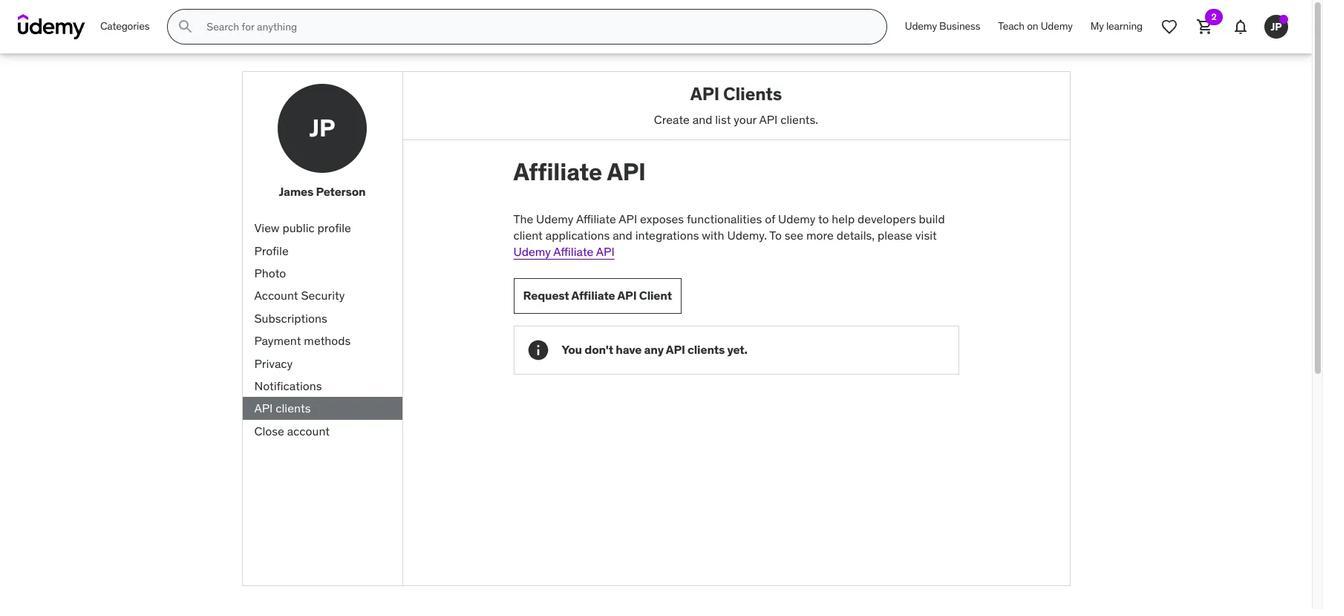 Task type: vqa. For each thing, say whether or not it's contained in the screenshot.
build
yes



Task type: locate. For each thing, give the bounding box(es) containing it.
api
[[690, 82, 719, 105], [759, 112, 778, 127], [607, 157, 646, 187], [619, 211, 637, 226], [596, 245, 615, 259], [617, 288, 637, 303], [666, 342, 685, 357], [254, 401, 273, 416]]

api up close
[[254, 401, 273, 416]]

profile
[[317, 221, 351, 236]]

request affiliate api client button
[[513, 278, 682, 314]]

account security link
[[242, 285, 402, 307]]

notifications link
[[242, 375, 402, 397]]

api inside api clients link
[[254, 401, 273, 416]]

teach
[[998, 19, 1025, 33]]

to
[[769, 228, 782, 243]]

api right your
[[759, 112, 778, 127]]

0 horizontal spatial clients
[[276, 401, 311, 416]]

build
[[919, 211, 945, 226]]

udemy left business
[[905, 19, 937, 33]]

api up list
[[690, 82, 719, 105]]

1 horizontal spatial and
[[693, 112, 712, 127]]

request
[[523, 288, 569, 303]]

affiliate inside button
[[571, 288, 615, 303]]

affiliate api
[[513, 157, 646, 187]]

clients
[[688, 342, 725, 357], [276, 401, 311, 416]]

1 vertical spatial jp
[[309, 113, 335, 143]]

close account link
[[242, 420, 402, 443]]

you
[[562, 342, 582, 357]]

and left list
[[693, 112, 712, 127]]

close
[[254, 424, 284, 439]]

udemy affiliate api link
[[513, 245, 615, 259]]

clients
[[723, 82, 782, 105]]

integrations
[[635, 228, 699, 243]]

shopping cart with 2 items image
[[1196, 18, 1214, 36]]

account security
[[254, 288, 345, 303]]

to
[[818, 211, 829, 226]]

clients left yet.
[[688, 342, 725, 357]]

teach on udemy link
[[989, 9, 1082, 45]]

privacy link
[[242, 352, 402, 375]]

0 vertical spatial clients
[[688, 342, 725, 357]]

api clients link
[[242, 397, 402, 420]]

1 vertical spatial and
[[613, 228, 632, 243]]

0 vertical spatial and
[[693, 112, 712, 127]]

my learning link
[[1082, 9, 1152, 45]]

account
[[287, 424, 330, 439]]

any
[[644, 342, 664, 357]]

payment methods
[[254, 333, 351, 348]]

udemy up applications
[[536, 211, 574, 226]]

jp inside jp link
[[1271, 20, 1282, 33]]

jp
[[1271, 20, 1282, 33], [309, 113, 335, 143]]

photo
[[254, 266, 286, 281]]

the
[[513, 211, 533, 226]]

0 horizontal spatial jp
[[309, 113, 335, 143]]

clients up close account on the bottom of the page
[[276, 401, 311, 416]]

photo link
[[242, 262, 402, 285]]

0 horizontal spatial and
[[613, 228, 632, 243]]

you have alerts image
[[1279, 15, 1288, 24]]

udemy right on
[[1041, 19, 1073, 33]]

list
[[715, 112, 731, 127]]

subscriptions
[[254, 311, 327, 326]]

jp link
[[1259, 9, 1294, 45]]

security
[[301, 288, 345, 303]]

see
[[785, 228, 803, 243]]

and left the integrations
[[613, 228, 632, 243]]

close account
[[254, 424, 330, 439]]

don't
[[585, 342, 613, 357]]

profile link
[[242, 240, 402, 262]]

udemy
[[905, 19, 937, 33], [1041, 19, 1073, 33], [536, 211, 574, 226], [778, 211, 815, 226], [513, 245, 551, 259]]

1 horizontal spatial jp
[[1271, 20, 1282, 33]]

view public profile link
[[242, 217, 402, 240]]

jp right notifications icon
[[1271, 20, 1282, 33]]

api up exposes
[[607, 157, 646, 187]]

and inside api clients create and list your api clients.
[[693, 112, 712, 127]]

api left client
[[617, 288, 637, 303]]

your
[[734, 112, 757, 127]]

0 vertical spatial jp
[[1271, 20, 1282, 33]]

have
[[616, 342, 642, 357]]

udemy.
[[727, 228, 767, 243]]

exposes
[[640, 211, 684, 226]]

affiliate right request
[[571, 288, 615, 303]]

affiliate
[[513, 157, 602, 187], [576, 211, 616, 226], [553, 245, 593, 259], [571, 288, 615, 303]]

my
[[1091, 19, 1104, 33]]

and
[[693, 112, 712, 127], [613, 228, 632, 243]]

jp up james peterson
[[309, 113, 335, 143]]

udemy business link
[[896, 9, 989, 45]]

api clients
[[254, 401, 311, 416]]

client
[[513, 228, 543, 243]]

api inside "request affiliate api client" button
[[617, 288, 637, 303]]



Task type: describe. For each thing, give the bounding box(es) containing it.
view
[[254, 221, 280, 236]]

categories button
[[91, 9, 158, 45]]

1 horizontal spatial clients
[[688, 342, 725, 357]]

api clients create and list your api clients.
[[654, 82, 818, 127]]

teach on udemy
[[998, 19, 1073, 33]]

account
[[254, 288, 298, 303]]

api down applications
[[596, 245, 615, 259]]

udemy image
[[18, 14, 85, 39]]

public
[[282, 221, 315, 236]]

view public profile
[[254, 221, 351, 236]]

submit search image
[[177, 18, 195, 36]]

categories
[[100, 19, 149, 33]]

you don't have any api clients yet.
[[562, 342, 748, 357]]

notifications
[[254, 379, 322, 393]]

affiliate up applications
[[576, 211, 616, 226]]

more
[[806, 228, 834, 243]]

api right any at bottom
[[666, 342, 685, 357]]

functionalities
[[687, 211, 762, 226]]

payment
[[254, 333, 301, 348]]

udemy inside udemy business link
[[905, 19, 937, 33]]

affiliate down applications
[[553, 245, 593, 259]]

2 link
[[1187, 9, 1223, 45]]

methods
[[304, 333, 351, 348]]

the udemy affiliate api exposes functionalities of udemy to help developers build client applications and integrations with udemy.  to see more details, please visit udemy affiliate api
[[513, 211, 945, 259]]

and inside the udemy affiliate api exposes functionalities of udemy to help developers build client applications and integrations with udemy.  to see more details, please visit udemy affiliate api
[[613, 228, 632, 243]]

wishlist image
[[1161, 18, 1178, 36]]

developers
[[858, 211, 916, 226]]

learning
[[1106, 19, 1143, 33]]

on
[[1027, 19, 1038, 33]]

api left exposes
[[619, 211, 637, 226]]

2
[[1211, 11, 1217, 22]]

affiliate up the
[[513, 157, 602, 187]]

clients.
[[780, 112, 818, 127]]

client
[[639, 288, 672, 303]]

of
[[765, 211, 775, 226]]

details,
[[837, 228, 875, 243]]

please
[[878, 228, 912, 243]]

udemy down client
[[513, 245, 551, 259]]

udemy business
[[905, 19, 980, 33]]

privacy
[[254, 356, 293, 371]]

applications
[[546, 228, 610, 243]]

james
[[279, 184, 313, 199]]

with
[[702, 228, 724, 243]]

help
[[832, 211, 855, 226]]

peterson
[[316, 184, 366, 199]]

james peterson
[[279, 184, 366, 199]]

udemy inside teach on udemy 'link'
[[1041, 19, 1073, 33]]

create
[[654, 112, 690, 127]]

my learning
[[1091, 19, 1143, 33]]

udemy up see
[[778, 211, 815, 226]]

profile
[[254, 243, 289, 258]]

visit
[[915, 228, 937, 243]]

payment methods link
[[242, 330, 402, 352]]

Search for anything text field
[[204, 14, 869, 39]]

1 vertical spatial clients
[[276, 401, 311, 416]]

subscriptions link
[[242, 307, 402, 330]]

request affiliate api client
[[523, 288, 672, 303]]

yet.
[[727, 342, 748, 357]]

business
[[939, 19, 980, 33]]

notifications image
[[1232, 18, 1250, 36]]



